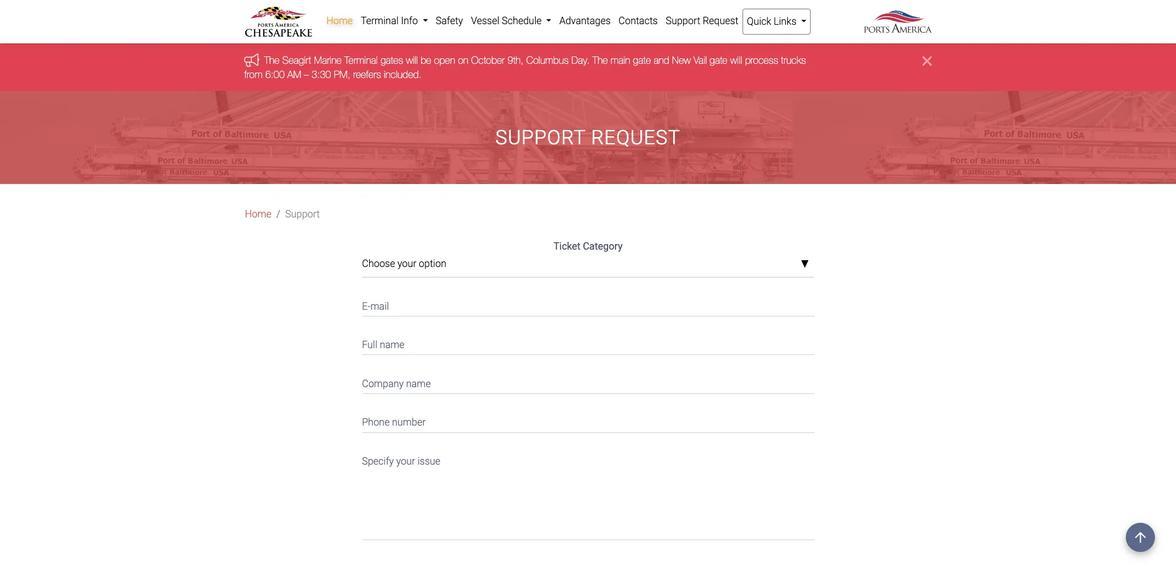 Task type: locate. For each thing, give the bounding box(es) containing it.
2 gate from the left
[[710, 55, 728, 66]]

process
[[745, 55, 779, 66]]

1 horizontal spatial the
[[593, 55, 608, 66]]

issue
[[418, 455, 441, 467]]

seagirt
[[282, 55, 311, 66]]

vessel schedule link
[[467, 9, 556, 33]]

columbus
[[526, 55, 569, 66]]

on
[[458, 55, 469, 66]]

home
[[326, 15, 353, 27], [245, 208, 272, 220]]

specify
[[362, 455, 394, 467]]

name for company name
[[406, 378, 431, 390]]

9th,
[[508, 55, 524, 66]]

full
[[362, 339, 377, 351]]

will
[[406, 55, 418, 66], [731, 55, 742, 66]]

safety
[[436, 15, 463, 27]]

will left the be
[[406, 55, 418, 66]]

home link
[[322, 9, 357, 33], [245, 207, 272, 222]]

1 vertical spatial support
[[496, 126, 586, 149]]

home inside home link
[[326, 15, 353, 27]]

0 horizontal spatial support
[[285, 208, 320, 220]]

number
[[392, 417, 426, 428]]

terminal up reefers
[[345, 55, 378, 66]]

Attach up to three(3) .jpg, .png or .pdf files. No duplicates allowed. text field
[[467, 585, 817, 586]]

terminal inside the seagirt marine terminal gates will be open on october 9th, columbus day. the main gate and new vail gate will process trucks from 6:00 am – 3:30 pm, reefers included.
[[345, 55, 378, 66]]

1 vertical spatial terminal
[[345, 55, 378, 66]]

gate
[[633, 55, 651, 66], [710, 55, 728, 66]]

1 horizontal spatial will
[[731, 55, 742, 66]]

1 the from the left
[[264, 55, 280, 66]]

2 horizontal spatial support
[[666, 15, 701, 27]]

1 vertical spatial home
[[245, 208, 272, 220]]

gate right the 'vail'
[[710, 55, 728, 66]]

name
[[380, 339, 405, 351], [406, 378, 431, 390]]

ticket
[[554, 240, 581, 252]]

1 horizontal spatial name
[[406, 378, 431, 390]]

0 vertical spatial terminal
[[361, 15, 399, 27]]

Full name text field
[[362, 331, 814, 355]]

0 horizontal spatial will
[[406, 55, 418, 66]]

1 will from the left
[[406, 55, 418, 66]]

your for choose
[[398, 258, 417, 270]]

0 horizontal spatial name
[[380, 339, 405, 351]]

and
[[654, 55, 669, 66]]

0 horizontal spatial the
[[264, 55, 280, 66]]

day.
[[572, 55, 590, 66]]

1 horizontal spatial request
[[703, 15, 739, 27]]

support request
[[666, 15, 739, 27], [496, 126, 681, 149]]

0 vertical spatial home link
[[322, 9, 357, 33]]

1 vertical spatial request
[[591, 126, 681, 149]]

1 vertical spatial your
[[396, 455, 415, 467]]

terminal
[[361, 15, 399, 27], [345, 55, 378, 66]]

the seagirt marine terminal gates will be open on october 9th, columbus day. the main gate and new vail gate will process trucks from 6:00 am – 3:30 pm, reefers included.
[[244, 55, 806, 80]]

quick links link
[[743, 9, 811, 35]]

vessel schedule
[[471, 15, 544, 27]]

name right company
[[406, 378, 431, 390]]

terminal left info
[[361, 15, 399, 27]]

your
[[398, 258, 417, 270], [396, 455, 415, 467]]

gate left and
[[633, 55, 651, 66]]

your left the issue
[[396, 455, 415, 467]]

phone
[[362, 417, 390, 428]]

E-mail email field
[[362, 293, 814, 316]]

0 vertical spatial name
[[380, 339, 405, 351]]

1 horizontal spatial gate
[[710, 55, 728, 66]]

name right full
[[380, 339, 405, 351]]

0 vertical spatial request
[[703, 15, 739, 27]]

request
[[703, 15, 739, 27], [591, 126, 681, 149]]

support
[[666, 15, 701, 27], [496, 126, 586, 149], [285, 208, 320, 220]]

2 the from the left
[[593, 55, 608, 66]]

the
[[264, 55, 280, 66], [593, 55, 608, 66]]

0 horizontal spatial home
[[245, 208, 272, 220]]

1 horizontal spatial home
[[326, 15, 353, 27]]

your left option
[[398, 258, 417, 270]]

1 horizontal spatial support
[[496, 126, 586, 149]]

choose
[[362, 258, 395, 270]]

your for specify
[[396, 455, 415, 467]]

the right 'day.'
[[593, 55, 608, 66]]

0 vertical spatial home
[[326, 15, 353, 27]]

1 vertical spatial name
[[406, 378, 431, 390]]

new
[[672, 55, 691, 66]]

1 vertical spatial support request
[[496, 126, 681, 149]]

the up 6:00
[[264, 55, 280, 66]]

0 vertical spatial your
[[398, 258, 417, 270]]

contacts link
[[615, 9, 662, 33]]

0 horizontal spatial gate
[[633, 55, 651, 66]]

advantages link
[[556, 9, 615, 33]]

included.
[[384, 69, 422, 80]]

from
[[244, 69, 263, 80]]

1 vertical spatial home link
[[245, 207, 272, 222]]

0 vertical spatial support
[[666, 15, 701, 27]]

marine
[[314, 55, 342, 66]]

0 horizontal spatial home link
[[245, 207, 272, 222]]

quick links
[[747, 15, 799, 27]]

will left process on the top right of the page
[[731, 55, 742, 66]]

quick
[[747, 15, 772, 27]]

1 horizontal spatial home link
[[322, 9, 357, 33]]

am
[[287, 69, 301, 80]]

company
[[362, 378, 404, 390]]



Task type: describe. For each thing, give the bounding box(es) containing it.
gates
[[381, 55, 403, 66]]

trucks
[[781, 55, 806, 66]]

support request link
[[662, 9, 743, 33]]

schedule
[[502, 15, 542, 27]]

vail
[[694, 55, 707, 66]]

october
[[471, 55, 505, 66]]

main
[[611, 55, 630, 66]]

open
[[434, 55, 455, 66]]

e-
[[362, 300, 371, 312]]

3:30
[[312, 69, 331, 80]]

home for the topmost home link
[[326, 15, 353, 27]]

1 gate from the left
[[633, 55, 651, 66]]

Specify your issue text field
[[362, 448, 814, 540]]

terminal info link
[[357, 9, 432, 33]]

6:00
[[265, 69, 285, 80]]

choose your option
[[362, 258, 446, 270]]

the seagirt marine terminal gates will be open on october 9th, columbus day. the main gate and new vail gate will process trucks from 6:00 am – 3:30 pm, reefers included. link
[[244, 55, 806, 80]]

links
[[774, 15, 797, 27]]

mail
[[371, 300, 389, 312]]

0 horizontal spatial request
[[591, 126, 681, 149]]

2 vertical spatial support
[[285, 208, 320, 220]]

terminal inside terminal info link
[[361, 15, 399, 27]]

name for full name
[[380, 339, 405, 351]]

–
[[304, 69, 309, 80]]

close image
[[923, 54, 932, 68]]

specify your issue
[[362, 455, 441, 467]]

advantages
[[560, 15, 611, 27]]

safety link
[[432, 9, 467, 33]]

option
[[419, 258, 446, 270]]

vessel
[[471, 15, 500, 27]]

home for left home link
[[245, 208, 272, 220]]

e-mail
[[362, 300, 389, 312]]

info
[[401, 15, 418, 27]]

phone number
[[362, 417, 426, 428]]

be
[[421, 55, 431, 66]]

2 will from the left
[[731, 55, 742, 66]]

ticket category
[[554, 240, 623, 252]]

the seagirt marine terminal gates will be open on october 9th, columbus day. the main gate and new vail gate will process trucks from 6:00 am – 3:30 pm, reefers included. alert
[[0, 44, 1177, 91]]

▼
[[801, 259, 809, 269]]

contacts
[[619, 15, 658, 27]]

reefers
[[353, 69, 381, 80]]

pm,
[[334, 69, 351, 80]]

company name
[[362, 378, 431, 390]]

bullhorn image
[[244, 53, 264, 67]]

Company name text field
[[362, 370, 814, 394]]

go to top image
[[1126, 523, 1155, 552]]

full name
[[362, 339, 405, 351]]

terminal info
[[361, 15, 420, 27]]

category
[[583, 240, 623, 252]]

0 vertical spatial support request
[[666, 15, 739, 27]]

Phone number text field
[[362, 409, 814, 433]]



Task type: vqa. For each thing, say whether or not it's contained in the screenshot.
2nd the ties from left
no



